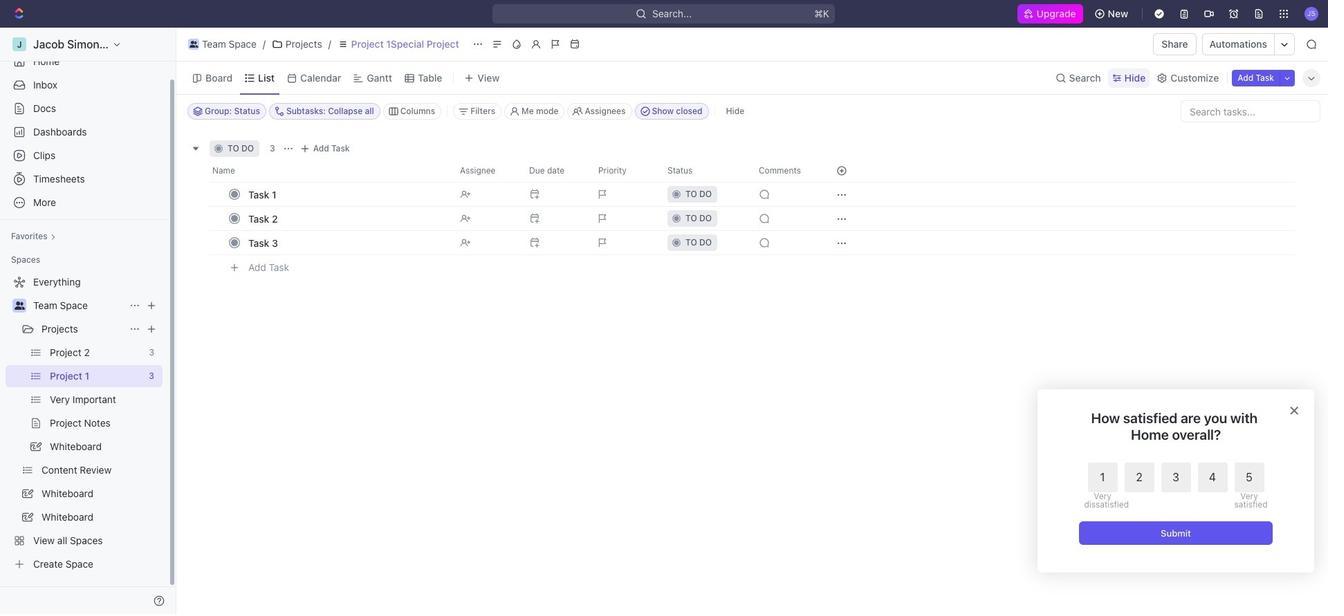 Task type: describe. For each thing, give the bounding box(es) containing it.
0 vertical spatial user group image
[[189, 41, 198, 48]]

user group image inside tree
[[14, 302, 25, 310]]



Task type: vqa. For each thing, say whether or not it's contained in the screenshot.
THE BANNER within the Banner "button"
no



Task type: locate. For each thing, give the bounding box(es) containing it.
jacob simon's workspace, , element
[[12, 37, 26, 51]]

tree inside sidebar navigation
[[6, 271, 163, 576]]

option group
[[1085, 463, 1265, 509]]

user group image
[[189, 41, 198, 48], [14, 302, 25, 310]]

Search tasks... text field
[[1182, 101, 1321, 122]]

None text field
[[351, 39, 466, 50]]

sidebar navigation
[[0, 28, 179, 615]]

tree
[[6, 271, 163, 576]]

1 vertical spatial user group image
[[14, 302, 25, 310]]

dialog
[[1038, 390, 1315, 573]]

0 horizontal spatial user group image
[[14, 302, 25, 310]]

1 horizontal spatial user group image
[[189, 41, 198, 48]]



